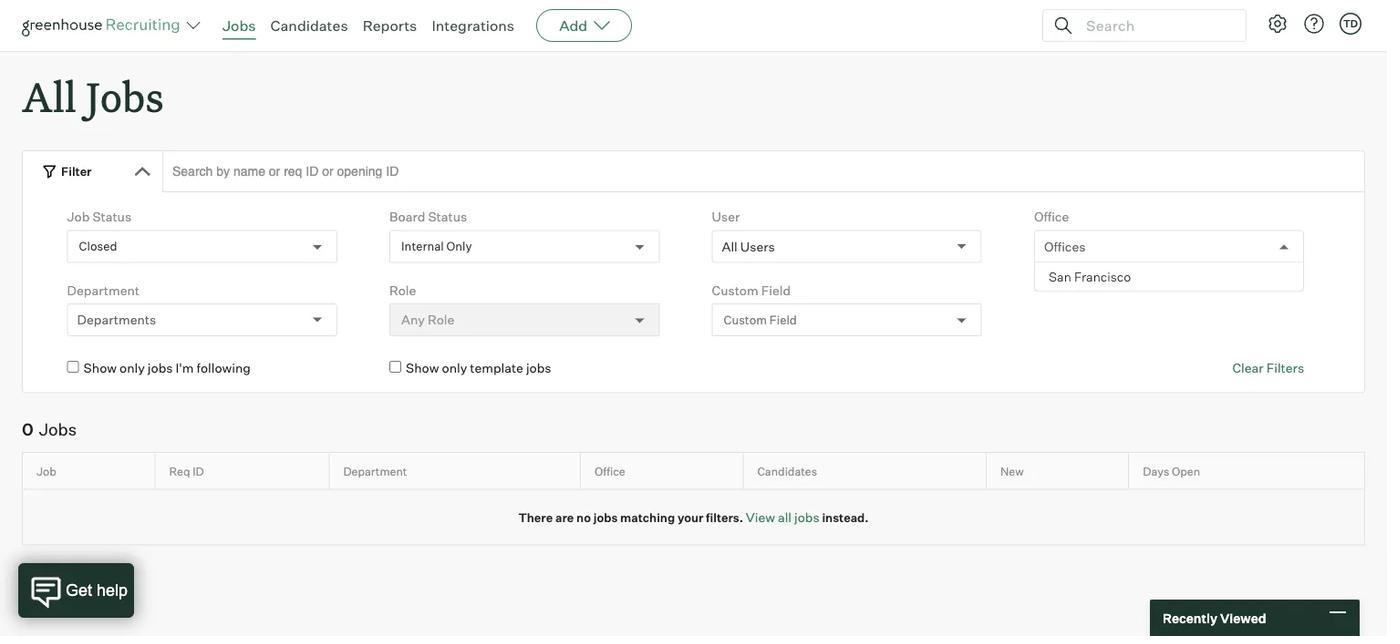Task type: locate. For each thing, give the bounding box(es) containing it.
0 vertical spatial field
[[762, 283, 791, 299]]

only
[[120, 361, 145, 377], [442, 361, 467, 377]]

0 vertical spatial job
[[67, 209, 90, 225]]

1 show from the left
[[84, 361, 117, 377]]

1 vertical spatial job
[[37, 465, 56, 479]]

francisco
[[1075, 269, 1132, 285]]

all users
[[722, 239, 775, 255]]

0 horizontal spatial job
[[37, 465, 56, 479]]

0 vertical spatial candidates
[[271, 16, 348, 35]]

all up filter on the top of the page
[[22, 69, 76, 123]]

only down departments
[[120, 361, 145, 377]]

custom
[[712, 283, 759, 299], [724, 313, 767, 328]]

filters.
[[706, 511, 744, 525]]

1 horizontal spatial office
[[1035, 209, 1070, 225]]

jobs down greenhouse recruiting image
[[86, 69, 164, 123]]

jobs left candidates link
[[223, 16, 256, 35]]

filter
[[61, 164, 92, 179]]

1 vertical spatial jobs
[[86, 69, 164, 123]]

status
[[93, 209, 132, 225], [428, 209, 467, 225]]

san francisco option
[[1036, 263, 1304, 291]]

1 horizontal spatial all
[[722, 239, 738, 255]]

show right show only template jobs option
[[406, 361, 439, 377]]

san francisco
[[1049, 269, 1132, 285]]

board status
[[390, 209, 467, 225]]

2 only from the left
[[442, 361, 467, 377]]

1 vertical spatial all
[[722, 239, 738, 255]]

job down 0 jobs on the left of page
[[37, 465, 56, 479]]

i'm
[[176, 361, 194, 377]]

there are no jobs matching your filters. view all jobs instead.
[[519, 510, 869, 526]]

recently
[[1163, 611, 1218, 627]]

candidates up all
[[758, 465, 818, 479]]

matching
[[621, 511, 675, 525]]

show right show only jobs i'm following option
[[84, 361, 117, 377]]

no
[[577, 511, 591, 525]]

1 horizontal spatial show
[[406, 361, 439, 377]]

office up offices
[[1035, 209, 1070, 225]]

jobs for all jobs
[[86, 69, 164, 123]]

following
[[197, 361, 251, 377]]

0 horizontal spatial only
[[120, 361, 145, 377]]

1 only from the left
[[120, 361, 145, 377]]

2 vertical spatial jobs
[[39, 420, 77, 440]]

jobs right the no
[[594, 511, 618, 525]]

your
[[678, 511, 704, 525]]

all
[[22, 69, 76, 123], [722, 239, 738, 255]]

jobs
[[223, 16, 256, 35], [86, 69, 164, 123], [39, 420, 77, 440]]

jobs right 0
[[39, 420, 77, 440]]

0 horizontal spatial all
[[22, 69, 76, 123]]

0 vertical spatial custom field
[[712, 283, 791, 299]]

req id
[[169, 465, 204, 479]]

0 horizontal spatial department
[[67, 283, 140, 299]]

field
[[762, 283, 791, 299], [770, 313, 797, 328]]

candidates link
[[271, 16, 348, 35]]

department
[[67, 283, 140, 299], [343, 465, 407, 479]]

1 horizontal spatial jobs
[[86, 69, 164, 123]]

show only jobs i'm following
[[84, 361, 251, 377]]

departments
[[77, 312, 156, 328]]

1 vertical spatial custom
[[724, 313, 767, 328]]

0 horizontal spatial candidates
[[271, 16, 348, 35]]

2 horizontal spatial jobs
[[223, 16, 256, 35]]

reports link
[[363, 16, 417, 35]]

custom field down users
[[724, 313, 797, 328]]

job for job
[[37, 465, 56, 479]]

Search by name or req ID or opening ID text field
[[162, 151, 1366, 193]]

td
[[1344, 17, 1359, 30]]

jobs inside there are no jobs matching your filters. view all jobs instead.
[[594, 511, 618, 525]]

1 vertical spatial candidates
[[758, 465, 818, 479]]

candidates right jobs link
[[271, 16, 348, 35]]

0 horizontal spatial show
[[84, 361, 117, 377]]

0 vertical spatial all
[[22, 69, 76, 123]]

0 horizontal spatial jobs
[[39, 420, 77, 440]]

1 vertical spatial custom field
[[724, 313, 797, 328]]

2 status from the left
[[428, 209, 467, 225]]

users
[[741, 239, 775, 255]]

job status
[[67, 209, 132, 225]]

days
[[1144, 465, 1170, 479]]

1 vertical spatial office
[[595, 465, 626, 479]]

job down filter on the top of the page
[[67, 209, 90, 225]]

office up matching
[[595, 465, 626, 479]]

None field
[[1045, 231, 1049, 263]]

show
[[84, 361, 117, 377], [406, 361, 439, 377]]

1 status from the left
[[93, 209, 132, 225]]

filters
[[1267, 361, 1305, 377]]

are
[[556, 511, 574, 525]]

2 show from the left
[[406, 361, 439, 377]]

jobs link
[[223, 16, 256, 35]]

1 horizontal spatial candidates
[[758, 465, 818, 479]]

all users option
[[722, 239, 775, 255]]

candidates
[[271, 16, 348, 35], [758, 465, 818, 479]]

job for job status
[[67, 209, 90, 225]]

add button
[[537, 9, 633, 42]]

custom field down all users
[[712, 283, 791, 299]]

jobs
[[148, 361, 173, 377], [526, 361, 552, 377], [795, 510, 820, 526], [594, 511, 618, 525]]

all left users
[[722, 239, 738, 255]]

0 horizontal spatial office
[[595, 465, 626, 479]]

reports
[[363, 16, 417, 35]]

1 horizontal spatial job
[[67, 209, 90, 225]]

0 horizontal spatial status
[[93, 209, 132, 225]]

jobs for 0 jobs
[[39, 420, 77, 440]]

show only template jobs
[[406, 361, 552, 377]]

0 vertical spatial custom
[[712, 283, 759, 299]]

board
[[390, 209, 426, 225]]

office
[[1035, 209, 1070, 225], [595, 465, 626, 479]]

1 horizontal spatial status
[[428, 209, 467, 225]]

1 horizontal spatial only
[[442, 361, 467, 377]]

only for template
[[442, 361, 467, 377]]

custom field
[[712, 283, 791, 299], [724, 313, 797, 328]]

integrations
[[432, 16, 515, 35]]

viewed
[[1221, 611, 1267, 627]]

greenhouse recruiting image
[[22, 15, 186, 37]]

1 horizontal spatial department
[[343, 465, 407, 479]]

job
[[67, 209, 90, 225], [37, 465, 56, 479]]

only left template at the left of the page
[[442, 361, 467, 377]]



Task type: vqa. For each thing, say whether or not it's contained in the screenshot.
Show only jobs I'm following Show
yes



Task type: describe. For each thing, give the bounding box(es) containing it.
jobs right all
[[795, 510, 820, 526]]

recently viewed
[[1163, 611, 1267, 627]]

1 vertical spatial field
[[770, 313, 797, 328]]

all for all users
[[722, 239, 738, 255]]

template
[[470, 361, 524, 377]]

0 jobs
[[22, 420, 77, 440]]

0 vertical spatial office
[[1035, 209, 1070, 225]]

clear filters
[[1233, 361, 1305, 377]]

show for show only jobs i'm following
[[84, 361, 117, 377]]

days open
[[1144, 465, 1201, 479]]

clear
[[1233, 361, 1264, 377]]

san
[[1049, 269, 1072, 285]]

role
[[390, 283, 416, 299]]

offices
[[1045, 239, 1086, 255]]

0 vertical spatial jobs
[[223, 16, 256, 35]]

all jobs
[[22, 69, 164, 123]]

jobs right template at the left of the page
[[526, 361, 552, 377]]

td button
[[1340, 13, 1362, 35]]

all for all jobs
[[22, 69, 76, 123]]

req
[[169, 465, 190, 479]]

show for show only template jobs
[[406, 361, 439, 377]]

view
[[746, 510, 776, 526]]

status for job status
[[93, 209, 132, 225]]

Show only template jobs checkbox
[[390, 362, 402, 373]]

jobs left i'm
[[148, 361, 173, 377]]

Search text field
[[1082, 12, 1230, 39]]

new
[[1001, 465, 1024, 479]]

user
[[712, 209, 740, 225]]

Show only jobs I'm following checkbox
[[67, 362, 79, 373]]

status for board status
[[428, 209, 467, 225]]

0 vertical spatial department
[[67, 283, 140, 299]]

clear filters link
[[1233, 360, 1305, 377]]

instead.
[[823, 511, 869, 525]]

open
[[1173, 465, 1201, 479]]

1 vertical spatial department
[[343, 465, 407, 479]]

all
[[778, 510, 792, 526]]

td button
[[1337, 9, 1366, 38]]

id
[[193, 465, 204, 479]]

there
[[519, 511, 553, 525]]

0
[[22, 420, 34, 440]]

view all jobs link
[[746, 510, 820, 526]]

add
[[559, 16, 588, 35]]

only for jobs
[[120, 361, 145, 377]]

configure image
[[1267, 13, 1289, 35]]

integrations link
[[432, 16, 515, 35]]



